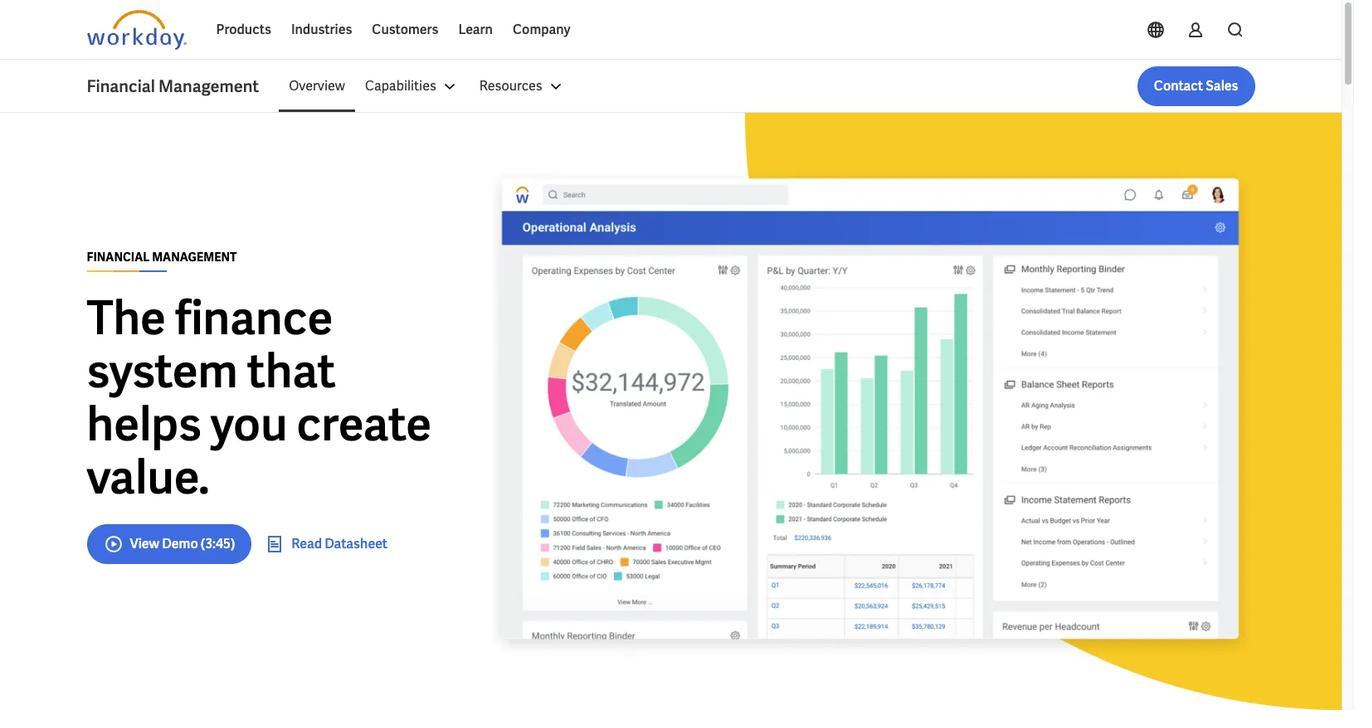 Task type: vqa. For each thing, say whether or not it's contained in the screenshot.
value.
yes



Task type: locate. For each thing, give the bounding box(es) containing it.
helps
[[87, 394, 201, 454]]

menu
[[279, 66, 576, 106]]

management
[[158, 76, 259, 97]]

financial management operational analysis dashboard showing operating expense by cost center and p&l by quarter. image
[[485, 166, 1256, 661]]

industries
[[291, 21, 352, 38]]

that
[[247, 341, 336, 401]]

contact sales link
[[1138, 66, 1256, 106]]

system
[[87, 341, 238, 401]]

go to the homepage image
[[87, 10, 186, 50]]

company
[[513, 21, 571, 38]]

list
[[279, 66, 1256, 106]]

industries button
[[281, 10, 362, 50]]

demo
[[162, 535, 198, 552]]

products
[[216, 21, 271, 38]]

resources button
[[470, 66, 576, 106]]

learn
[[459, 21, 493, 38]]

finance
[[175, 288, 333, 348]]

datasheet
[[325, 535, 388, 552]]

list containing overview
[[279, 66, 1256, 106]]

capabilities
[[365, 77, 436, 95]]

the
[[87, 288, 166, 348]]

overview link
[[279, 66, 355, 106]]



Task type: describe. For each thing, give the bounding box(es) containing it.
sales
[[1206, 77, 1239, 95]]

customers button
[[362, 10, 449, 50]]

view demo (3:45) link
[[87, 524, 252, 564]]

read
[[292, 535, 322, 552]]

read datasheet
[[292, 535, 388, 552]]

contact
[[1154, 77, 1204, 95]]

financial management link
[[87, 75, 279, 98]]

(3:45)
[[201, 535, 235, 552]]

the finance system that helps you create value.
[[87, 288, 432, 508]]

financial management
[[87, 249, 237, 264]]

capabilities button
[[355, 66, 470, 106]]

resources
[[480, 77, 543, 95]]

customers
[[372, 21, 439, 38]]

learn button
[[449, 10, 503, 50]]

management
[[152, 249, 237, 264]]

products button
[[206, 10, 281, 50]]

view demo (3:45)
[[130, 535, 235, 552]]

financial
[[87, 76, 155, 97]]

create
[[297, 394, 432, 454]]

view
[[130, 535, 159, 552]]

overview
[[289, 77, 345, 95]]

company button
[[503, 10, 581, 50]]

menu containing overview
[[279, 66, 576, 106]]

contact sales
[[1154, 77, 1239, 95]]

read datasheet link
[[265, 534, 388, 554]]

financial management
[[87, 76, 259, 97]]

you
[[211, 394, 288, 454]]

financial
[[87, 249, 150, 264]]

value.
[[87, 447, 210, 508]]



